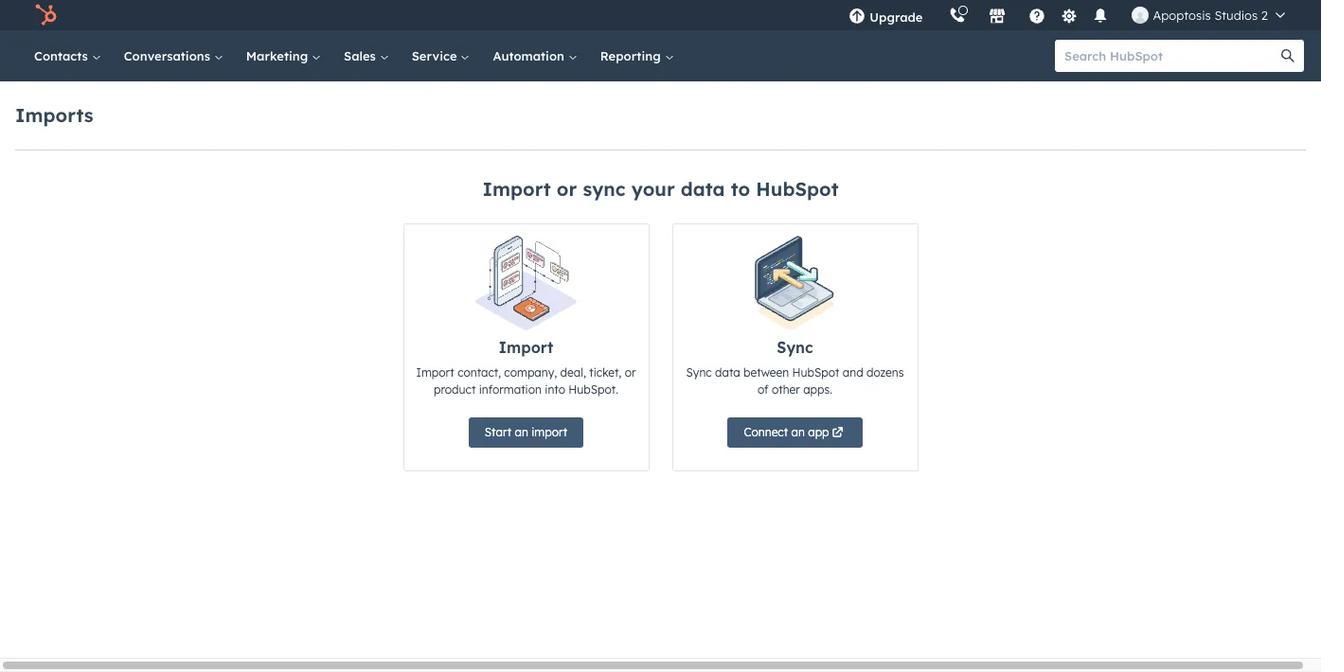 Task type: describe. For each thing, give the bounding box(es) containing it.
import import contact, company, deal, ticket, or product information into hubspot.
[[416, 338, 636, 397]]

hubspot link
[[23, 4, 71, 27]]

an for connect
[[791, 425, 805, 439]]

app
[[808, 425, 829, 439]]

product
[[434, 383, 476, 397]]

apoptosis
[[1153, 8, 1211, 23]]

upgrade
[[870, 9, 923, 25]]

reporting link
[[589, 30, 685, 81]]

hubspot.
[[569, 383, 618, 397]]

import for sync
[[482, 177, 551, 201]]

to
[[731, 177, 750, 201]]

marketplaces button
[[978, 0, 1018, 30]]

automation link
[[482, 30, 589, 81]]

upgrade image
[[849, 9, 866, 26]]

import or sync your data to hubspot
[[482, 177, 839, 201]]

of
[[758, 383, 769, 397]]

notifications image
[[1092, 9, 1109, 26]]

studios
[[1214, 8, 1258, 23]]

sales link
[[332, 30, 400, 81]]

import for contact,
[[499, 338, 553, 357]]

calling icon image
[[949, 8, 966, 25]]

apoptosis studios 2 button
[[1121, 0, 1297, 30]]

notifications button
[[1085, 0, 1117, 30]]

tara schultz image
[[1132, 7, 1149, 24]]

service link
[[400, 30, 482, 81]]

0 vertical spatial sync
[[777, 338, 813, 357]]

reporting
[[600, 48, 664, 63]]

service
[[412, 48, 461, 63]]

marketing
[[246, 48, 312, 63]]

connect an app
[[744, 425, 829, 439]]

into
[[545, 383, 565, 397]]

apoptosis studios 2
[[1153, 8, 1268, 23]]

start
[[485, 425, 512, 439]]

sync
[[583, 177, 626, 201]]

1 vertical spatial sync
[[686, 366, 712, 380]]

deal,
[[560, 366, 586, 380]]

sales
[[344, 48, 379, 63]]

conversations link
[[112, 30, 235, 81]]

help button
[[1021, 0, 1054, 30]]

marketplaces image
[[989, 9, 1006, 26]]

contact,
[[458, 366, 501, 380]]

search button
[[1272, 40, 1304, 72]]

between
[[744, 366, 789, 380]]

Search HubSpot search field
[[1055, 40, 1287, 72]]

an for start
[[515, 425, 528, 439]]



Task type: vqa. For each thing, say whether or not it's contained in the screenshot.
'inbox'
no



Task type: locate. For each thing, give the bounding box(es) containing it.
sync
[[777, 338, 813, 357], [686, 366, 712, 380]]

information
[[479, 383, 542, 397]]

1 vertical spatial or
[[625, 366, 636, 380]]

import left sync
[[482, 177, 551, 201]]

imports
[[15, 103, 93, 126]]

2
[[1261, 8, 1268, 23]]

1 an from the left
[[515, 425, 528, 439]]

sync up between
[[777, 338, 813, 357]]

0 vertical spatial hubspot
[[756, 177, 839, 201]]

your
[[631, 177, 675, 201]]

import
[[531, 425, 567, 439]]

or
[[557, 177, 577, 201], [625, 366, 636, 380]]

2 an from the left
[[791, 425, 805, 439]]

menu containing apoptosis studios 2
[[836, 0, 1298, 30]]

contacts
[[34, 48, 92, 63]]

data left between
[[715, 366, 740, 380]]

connect
[[744, 425, 788, 439]]

settings link
[[1057, 5, 1081, 25]]

ticket,
[[589, 366, 622, 380]]

company,
[[504, 366, 557, 380]]

or left sync
[[557, 177, 577, 201]]

1 vertical spatial import
[[499, 338, 553, 357]]

an right 'start'
[[515, 425, 528, 439]]

search image
[[1281, 49, 1295, 63]]

1 horizontal spatial or
[[625, 366, 636, 380]]

data
[[681, 177, 725, 201], [715, 366, 740, 380]]

automation
[[493, 48, 568, 63]]

0 horizontal spatial or
[[557, 177, 577, 201]]

0 horizontal spatial an
[[515, 425, 528, 439]]

an left app
[[791, 425, 805, 439]]

hubspot image
[[34, 4, 57, 27]]

data left 'to'
[[681, 177, 725, 201]]

data inside sync sync data between hubspot and dozens of other apps.
[[715, 366, 740, 380]]

sync sync data between hubspot and dozens of other apps.
[[686, 338, 904, 397]]

hubspot right 'to'
[[756, 177, 839, 201]]

or right ticket,
[[625, 366, 636, 380]]

help image
[[1029, 9, 1046, 26]]

apps.
[[803, 383, 832, 397]]

1 vertical spatial data
[[715, 366, 740, 380]]

1 horizontal spatial sync
[[777, 338, 813, 357]]

import up 'company,'
[[499, 338, 553, 357]]

other
[[772, 383, 800, 397]]

and
[[843, 366, 863, 380]]

contacts link
[[23, 30, 112, 81]]

menu
[[836, 0, 1298, 30]]

settings image
[[1061, 8, 1078, 25]]

an inside button
[[515, 425, 528, 439]]

hubspot up apps.
[[792, 366, 840, 380]]

import
[[482, 177, 551, 201], [499, 338, 553, 357], [416, 366, 454, 380]]

start an import button
[[469, 418, 584, 448]]

0 vertical spatial import
[[482, 177, 551, 201]]

0 vertical spatial data
[[681, 177, 725, 201]]

dozens
[[867, 366, 904, 380]]

calling icon button
[[942, 3, 974, 27]]

0 horizontal spatial sync
[[686, 366, 712, 380]]

1 vertical spatial hubspot
[[792, 366, 840, 380]]

or inside import import contact, company, deal, ticket, or product information into hubspot.
[[625, 366, 636, 380]]

menu item
[[936, 0, 940, 30]]

marketing link
[[235, 30, 332, 81]]

connect an app link
[[728, 418, 862, 448]]

2 vertical spatial import
[[416, 366, 454, 380]]

0 vertical spatial or
[[557, 177, 577, 201]]

1 horizontal spatial an
[[791, 425, 805, 439]]

sync left between
[[686, 366, 712, 380]]

start an import
[[485, 425, 567, 439]]

an
[[515, 425, 528, 439], [791, 425, 805, 439]]

import up product
[[416, 366, 454, 380]]

hubspot
[[756, 177, 839, 201], [792, 366, 840, 380]]

conversations
[[124, 48, 214, 63]]

hubspot inside sync sync data between hubspot and dozens of other apps.
[[792, 366, 840, 380]]



